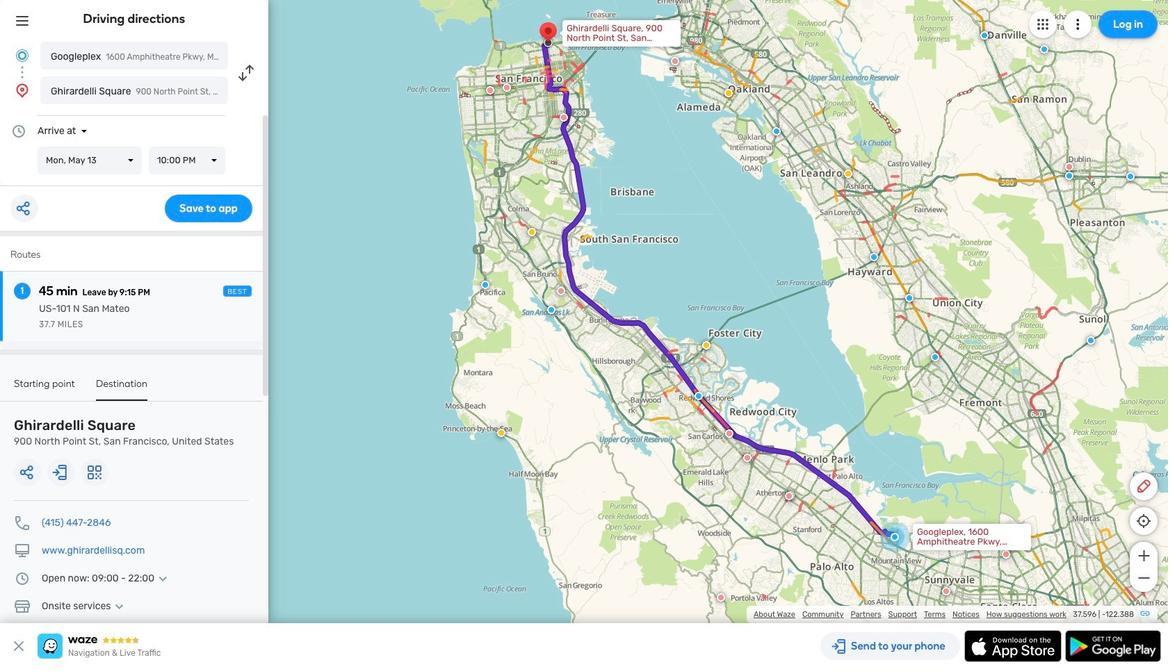 Task type: vqa. For each thing, say whether or not it's contained in the screenshot.
'store' icon
yes



Task type: describe. For each thing, give the bounding box(es) containing it.
0 vertical spatial clock image
[[10, 123, 27, 140]]

location image
[[14, 82, 31, 99]]

1 horizontal spatial police image
[[1041, 45, 1049, 54]]

chevron down image for bottom clock image
[[155, 574, 171, 585]]

store image
[[14, 599, 31, 616]]

current location image
[[14, 47, 31, 64]]

1 vertical spatial police image
[[773, 127, 781, 136]]



Task type: locate. For each thing, give the bounding box(es) containing it.
zoom out image
[[1136, 570, 1153, 587]]

x image
[[10, 639, 27, 655]]

clock image
[[10, 123, 27, 140], [14, 571, 31, 588]]

road closed image
[[671, 57, 680, 65], [503, 83, 511, 92], [486, 86, 495, 95], [1066, 163, 1074, 171], [726, 430, 734, 438], [744, 454, 752, 463], [787, 492, 795, 500]]

hazard image
[[725, 89, 733, 97], [528, 228, 536, 237], [703, 342, 711, 350]]

0 vertical spatial hazard image
[[725, 89, 733, 97]]

pencil image
[[1136, 479, 1153, 495]]

list box
[[38, 147, 142, 175], [149, 147, 225, 175]]

0 vertical spatial chevron down image
[[155, 574, 171, 585]]

1 vertical spatial clock image
[[14, 571, 31, 588]]

clock image down location image
[[10, 123, 27, 140]]

1 vertical spatial hazard image
[[497, 429, 506, 438]]

call image
[[14, 516, 31, 532]]

computer image
[[14, 543, 31, 560]]

2 list box from the left
[[149, 147, 225, 175]]

1 horizontal spatial chevron down image
[[155, 574, 171, 585]]

police image
[[1041, 45, 1049, 54], [773, 127, 781, 136], [1066, 172, 1074, 180]]

1 horizontal spatial hazard image
[[703, 342, 711, 350]]

1 horizontal spatial hazard image
[[845, 170, 853, 178]]

0 vertical spatial police image
[[1041, 45, 1049, 54]]

0 horizontal spatial hazard image
[[497, 429, 506, 438]]

1 list box from the left
[[38, 147, 142, 175]]

2 vertical spatial hazard image
[[703, 342, 711, 350]]

0 horizontal spatial list box
[[38, 147, 142, 175]]

0 vertical spatial hazard image
[[845, 170, 853, 178]]

zoom in image
[[1136, 548, 1153, 565]]

2 vertical spatial police image
[[1066, 172, 1074, 180]]

road closed image
[[560, 113, 568, 122], [557, 287, 566, 296], [785, 493, 794, 501], [717, 594, 726, 602]]

1 horizontal spatial list box
[[149, 147, 225, 175]]

1 vertical spatial hazard image
[[528, 228, 536, 237]]

2 horizontal spatial police image
[[1066, 172, 1074, 180]]

2 horizontal spatial hazard image
[[725, 89, 733, 97]]

0 horizontal spatial police image
[[773, 127, 781, 136]]

1 vertical spatial chevron down image
[[111, 602, 128, 613]]

police image
[[981, 31, 989, 40], [1127, 173, 1135, 181], [870, 253, 879, 262], [481, 281, 490, 289], [548, 306, 556, 314], [695, 392, 703, 401]]

clock image up store 'image'
[[14, 571, 31, 588]]

0 horizontal spatial hazard image
[[528, 228, 536, 237]]

chevron down image for store 'image'
[[111, 602, 128, 613]]

hazard image
[[845, 170, 853, 178], [497, 429, 506, 438]]

chevron down image
[[155, 574, 171, 585], [111, 602, 128, 613]]

link image
[[1140, 609, 1151, 620]]

0 horizontal spatial chevron down image
[[111, 602, 128, 613]]



